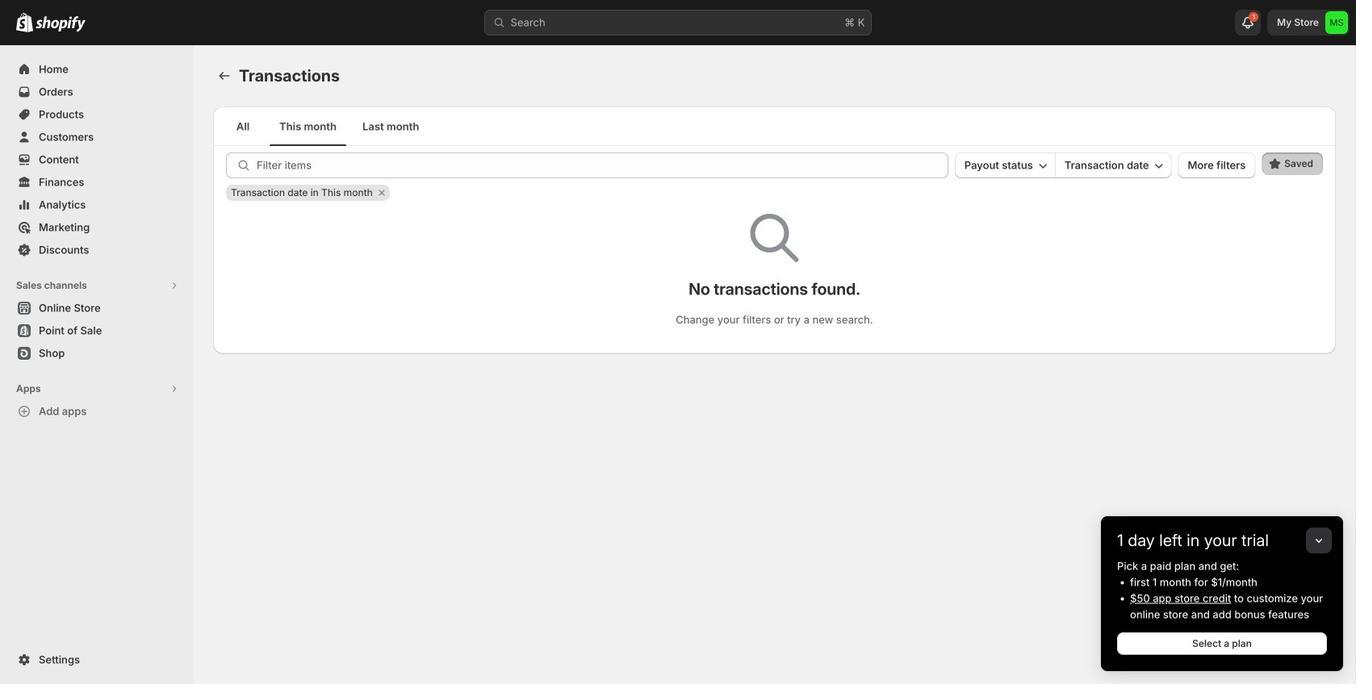 Task type: locate. For each thing, give the bounding box(es) containing it.
shopify image
[[36, 16, 86, 32]]

my store image
[[1326, 11, 1348, 34]]

shopify image
[[16, 13, 33, 32]]

Filter items text field
[[257, 153, 948, 178]]

tab list
[[220, 107, 1330, 146]]

empty search results image
[[750, 214, 799, 262]]



Task type: vqa. For each thing, say whether or not it's contained in the screenshot.
'shopify' image to the right
yes



